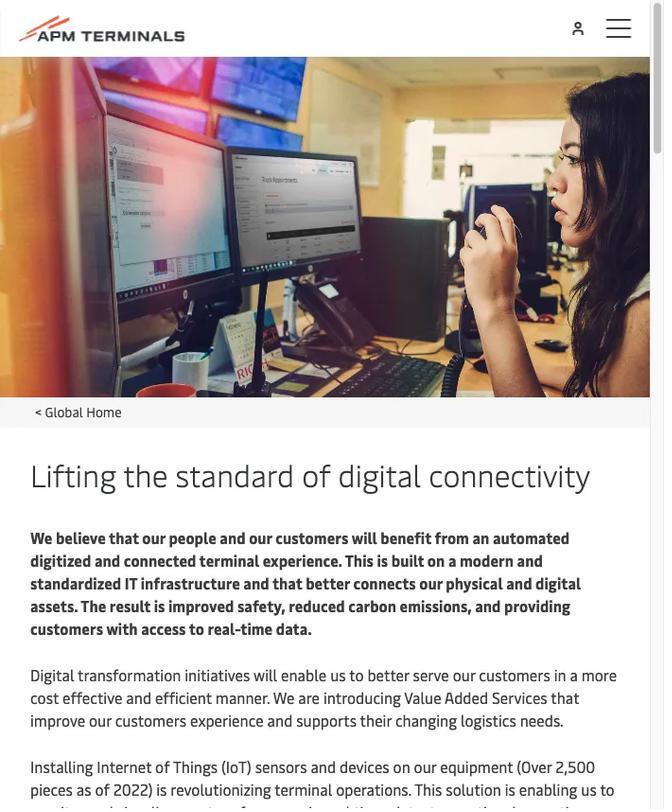 Task type: locate. For each thing, give the bounding box(es) containing it.
terminal inside installing internet of things (iot) sensors and devices on our equipment (over 2,500 pieces as of 2022) is revolutionizing terminal operations. this solution is enabling us to monitor and visualise asset performance in real time, detect operational exceptions
[[275, 780, 333, 800]]

enabling
[[520, 780, 578, 800]]

0 horizontal spatial us
[[331, 665, 346, 685]]

1 vertical spatial terminal
[[275, 780, 333, 800]]

equipment
[[441, 757, 514, 777]]

from
[[435, 528, 470, 548]]

to down 'improved'
[[189, 618, 204, 639]]

1 vertical spatial that
[[273, 573, 303, 593]]

2 horizontal spatial to
[[601, 780, 615, 800]]

believe
[[56, 528, 106, 548]]

on up operations.
[[394, 757, 411, 777]]

a
[[449, 550, 457, 571], [571, 665, 579, 685]]

of right the as
[[95, 780, 110, 800]]

we up digitized on the left
[[30, 528, 52, 548]]

customers up the "services"
[[480, 665, 551, 685]]

(over
[[517, 757, 552, 777]]

value
[[405, 688, 442, 708]]

1 horizontal spatial on
[[428, 550, 445, 571]]

us
[[331, 665, 346, 685], [582, 780, 597, 800]]

to inside digital transformation initiatives will enable us to better serve our customers in a more cost effective and efficient manner. we are introducing value added services that improve our customers experience and supports their changing logistics needs.
[[350, 665, 364, 685]]

assets.
[[30, 596, 78, 616]]

added
[[445, 688, 489, 708]]

that
[[109, 528, 139, 548], [273, 573, 303, 593], [552, 688, 580, 708]]

1 horizontal spatial to
[[350, 665, 364, 685]]

1 vertical spatial on
[[394, 757, 411, 777]]

0 horizontal spatial of
[[95, 780, 110, 800]]

a left "more"
[[571, 665, 579, 685]]

serve
[[413, 665, 450, 685]]

us inside installing internet of things (iot) sensors and devices on our equipment (over 2,500 pieces as of 2022) is revolutionizing terminal operations. this solution is enabling us to monitor and visualise asset performance in real time, detect operational exceptions
[[582, 780, 597, 800]]

2 vertical spatial of
[[95, 780, 110, 800]]

supports
[[297, 710, 357, 731]]

2 vertical spatial that
[[552, 688, 580, 708]]

experience.
[[263, 550, 342, 571]]

more
[[582, 665, 618, 685]]

changing
[[396, 710, 458, 731]]

are
[[299, 688, 320, 708]]

is
[[377, 550, 388, 571], [154, 596, 165, 616], [157, 780, 167, 800], [505, 780, 516, 800]]

enable
[[281, 665, 327, 685]]

0 horizontal spatial to
[[189, 618, 204, 639]]

and down the manner.
[[268, 710, 293, 731]]

1 vertical spatial to
[[350, 665, 364, 685]]

on down "from"
[[428, 550, 445, 571]]

0 vertical spatial we
[[30, 528, 52, 548]]

our inside installing internet of things (iot) sensors and devices on our equipment (over 2,500 pieces as of 2022) is revolutionizing terminal operations. this solution is enabling us to monitor and visualise asset performance in real time, detect operational exceptions
[[414, 757, 437, 777]]

2,500
[[556, 757, 596, 777]]

1 horizontal spatial terminal
[[275, 780, 333, 800]]

digitized
[[30, 550, 91, 571]]

digital up benefit
[[339, 454, 422, 495]]

will inside we believe that our people and our customers will benefit from an automated digitized and connected terminal experience. this is built on a modern and standardized it infrastructure and that better connects our physical and digital assets. the result is improved safety, reduced carbon emissions, and providing customers with access to real-time data.
[[352, 528, 378, 548]]

our up experience. on the bottom of page
[[249, 528, 273, 548]]

will left benefit
[[352, 528, 378, 548]]

0 horizontal spatial in
[[309, 802, 321, 810]]

< global home
[[35, 403, 122, 421]]

terminal inside we believe that our people and our customers will benefit from an automated digitized and connected terminal experience. this is built on a modern and standardized it infrastructure and that better connects our physical and digital assets. the result is improved safety, reduced carbon emissions, and providing customers with access to real-time data.
[[199, 550, 260, 571]]

to right enabling
[[601, 780, 615, 800]]

and right people
[[220, 528, 246, 548]]

1 horizontal spatial we
[[274, 688, 295, 708]]

will up the manner.
[[254, 665, 278, 685]]

0 horizontal spatial we
[[30, 528, 52, 548]]

better inside we believe that our people and our customers will benefit from an automated digitized and connected terminal experience. this is built on a modern and standardized it infrastructure and that better connects our physical and digital assets. the result is improved safety, reduced carbon emissions, and providing customers with access to real-time data.
[[306, 573, 350, 593]]

customers
[[276, 528, 349, 548], [30, 618, 103, 639], [480, 665, 551, 685], [115, 710, 187, 731]]

0 vertical spatial will
[[352, 528, 378, 548]]

us inside digital transformation initiatives will enable us to better serve our customers in a more cost effective and efficient manner. we are introducing value added services that improve our customers experience and supports their changing logistics needs.
[[331, 665, 346, 685]]

will inside digital transformation initiatives will enable us to better serve our customers in a more cost effective and efficient manner. we are introducing value added services that improve our customers experience and supports their changing logistics needs.
[[254, 665, 278, 685]]

0 vertical spatial this
[[345, 550, 374, 571]]

that inside digital transformation initiatives will enable us to better serve our customers in a more cost effective and efficient manner. we are introducing value added services that improve our customers experience and supports their changing logistics needs.
[[552, 688, 580, 708]]

that up the needs.
[[552, 688, 580, 708]]

terminal down people
[[199, 550, 260, 571]]

experience
[[190, 710, 264, 731]]

detect
[[392, 802, 436, 810]]

real-
[[208, 618, 241, 639]]

1 vertical spatial of
[[155, 757, 170, 777]]

1 horizontal spatial us
[[582, 780, 597, 800]]

to up introducing
[[350, 665, 364, 685]]

terminal down 'sensors'
[[275, 780, 333, 800]]

0 vertical spatial to
[[189, 618, 204, 639]]

devices
[[340, 757, 390, 777]]

1 vertical spatial better
[[368, 665, 410, 685]]

1 horizontal spatial better
[[368, 665, 410, 685]]

real
[[325, 802, 351, 810]]

0 horizontal spatial will
[[254, 665, 278, 685]]

better up introducing
[[368, 665, 410, 685]]

customers down assets.
[[30, 618, 103, 639]]

an
[[473, 528, 490, 548]]

is up "operational"
[[505, 780, 516, 800]]

2 horizontal spatial that
[[552, 688, 580, 708]]

as
[[76, 780, 91, 800]]

a down "from"
[[449, 550, 457, 571]]

0 vertical spatial us
[[331, 665, 346, 685]]

0 horizontal spatial better
[[306, 573, 350, 593]]

0 horizontal spatial terminal
[[199, 550, 260, 571]]

2 vertical spatial to
[[601, 780, 615, 800]]

and down the as
[[88, 802, 113, 810]]

1 horizontal spatial will
[[352, 528, 378, 548]]

time
[[241, 618, 273, 639]]

digital
[[339, 454, 422, 495], [536, 573, 582, 593]]

in left "more"
[[555, 665, 567, 685]]

0 vertical spatial on
[[428, 550, 445, 571]]

terminal
[[199, 550, 260, 571], [275, 780, 333, 800]]

1 vertical spatial digital
[[536, 573, 582, 593]]

better up reduced
[[306, 573, 350, 593]]

in inside digital transformation initiatives will enable us to better serve our customers in a more cost effective and efficient manner. we are introducing value added services that improve our customers experience and supports their changing logistics needs.
[[555, 665, 567, 685]]

digital up providing on the bottom of the page
[[536, 573, 582, 593]]

we believe that our people and our customers will benefit from an automated digitized and connected terminal experience. this is built on a modern and standardized it infrastructure and that better connects our physical and digital assets. the result is improved safety, reduced carbon emissions, and providing customers with access to real-time data.
[[30, 528, 582, 639]]

1 vertical spatial a
[[571, 665, 579, 685]]

of
[[302, 454, 331, 495], [155, 757, 170, 777], [95, 780, 110, 800]]

0 vertical spatial digital
[[339, 454, 422, 495]]

that up connected
[[109, 528, 139, 548]]

1 vertical spatial in
[[309, 802, 321, 810]]

0 vertical spatial in
[[555, 665, 567, 685]]

better
[[306, 573, 350, 593], [368, 665, 410, 685]]

2 horizontal spatial of
[[302, 454, 331, 495]]

is up visualise
[[157, 780, 167, 800]]

0 vertical spatial a
[[449, 550, 457, 571]]

cost
[[30, 688, 59, 708]]

providing
[[505, 596, 571, 616]]

0 horizontal spatial on
[[394, 757, 411, 777]]

1 horizontal spatial this
[[415, 780, 443, 800]]

needs.
[[521, 710, 564, 731]]

we left the are
[[274, 688, 295, 708]]

performance
[[217, 802, 305, 810]]

built
[[392, 550, 425, 571]]

and up providing on the bottom of the page
[[507, 573, 533, 593]]

and up "safety,"
[[244, 573, 270, 593]]

operational
[[439, 802, 517, 810]]

1 horizontal spatial digital
[[536, 573, 582, 593]]

us down "2,500"
[[582, 780, 597, 800]]

digital transformation initiatives will enable us to better serve our customers in a more cost effective and efficient manner. we are introducing value added services that improve our customers experience and supports their changing logistics needs.
[[30, 665, 618, 731]]

it
[[125, 573, 137, 593]]

and left devices
[[311, 757, 336, 777]]

that down experience. on the bottom of page
[[273, 573, 303, 593]]

things
[[173, 757, 218, 777]]

1 horizontal spatial a
[[571, 665, 579, 685]]

in left real
[[309, 802, 321, 810]]

our up detect at right
[[414, 757, 437, 777]]

1 vertical spatial will
[[254, 665, 278, 685]]

connected
[[124, 550, 196, 571]]

0 vertical spatial terminal
[[199, 550, 260, 571]]

with
[[106, 618, 138, 639]]

of left things
[[155, 757, 170, 777]]

improve
[[30, 710, 85, 731]]

of right standard
[[302, 454, 331, 495]]

we inside we believe that our people and our customers will benefit from an automated digitized and connected terminal experience. this is built on a modern and standardized it infrastructure and that better connects our physical and digital assets. the result is improved safety, reduced carbon emissions, and providing customers with access to real-time data.
[[30, 528, 52, 548]]

to
[[189, 618, 204, 639], [350, 665, 364, 685], [601, 780, 615, 800]]

automated
[[493, 528, 570, 548]]

and down believe at left
[[95, 550, 120, 571]]

0 horizontal spatial this
[[345, 550, 374, 571]]

1 vertical spatial this
[[415, 780, 443, 800]]

our up emissions, on the bottom
[[420, 573, 443, 593]]

0 horizontal spatial a
[[449, 550, 457, 571]]

our
[[142, 528, 166, 548], [249, 528, 273, 548], [420, 573, 443, 593], [453, 665, 476, 685], [89, 710, 112, 731], [414, 757, 437, 777]]

and down transformation
[[126, 688, 152, 708]]

1 horizontal spatial in
[[555, 665, 567, 685]]

home
[[86, 403, 122, 421]]

1 vertical spatial us
[[582, 780, 597, 800]]

0 horizontal spatial that
[[109, 528, 139, 548]]

<
[[35, 403, 42, 421]]

this up connects
[[345, 550, 374, 571]]

revolutionizing
[[171, 780, 272, 800]]

our up connected
[[142, 528, 166, 548]]

this up detect at right
[[415, 780, 443, 800]]

will
[[352, 528, 378, 548], [254, 665, 278, 685]]

0 vertical spatial better
[[306, 573, 350, 593]]

pieces
[[30, 780, 73, 800]]

0 vertical spatial that
[[109, 528, 139, 548]]

this
[[345, 550, 374, 571], [415, 780, 443, 800]]

us up introducing
[[331, 665, 346, 685]]

infrastructure
[[141, 573, 240, 593]]

1 vertical spatial we
[[274, 688, 295, 708]]

to inside installing internet of things (iot) sensors and devices on our equipment (over 2,500 pieces as of 2022) is revolutionizing terminal operations. this solution is enabling us to monitor and visualise asset performance in real time, detect operational exceptions
[[601, 780, 615, 800]]

in inside installing internet of things (iot) sensors and devices on our equipment (over 2,500 pieces as of 2022) is revolutionizing terminal operations. this solution is enabling us to monitor and visualise asset performance in real time, detect operational exceptions
[[309, 802, 321, 810]]

transformation
[[78, 665, 181, 685]]

in
[[555, 665, 567, 685], [309, 802, 321, 810]]

and
[[220, 528, 246, 548], [95, 550, 120, 571], [518, 550, 544, 571], [244, 573, 270, 593], [507, 573, 533, 593], [476, 596, 502, 616], [126, 688, 152, 708], [268, 710, 293, 731], [311, 757, 336, 777], [88, 802, 113, 810]]



Task type: vqa. For each thing, say whether or not it's contained in the screenshot.
Things
yes



Task type: describe. For each thing, give the bounding box(es) containing it.
on inside we believe that our people and our customers will benefit from an automated digitized and connected terminal experience. this is built on a modern and standardized it infrastructure and that better connects our physical and digital assets. the result is improved safety, reduced carbon emissions, and providing customers with access to real-time data.
[[428, 550, 445, 571]]

reduced
[[289, 596, 345, 616]]

customers down efficient
[[115, 710, 187, 731]]

carbon
[[349, 596, 397, 616]]

physical
[[446, 573, 504, 593]]

improved
[[169, 596, 234, 616]]

customers up experience. on the bottom of page
[[276, 528, 349, 548]]

lifting
[[30, 454, 116, 495]]

to inside we believe that our people and our customers will benefit from an automated digitized and connected terminal experience. this is built on a modern and standardized it infrastructure and that better connects our physical and digital assets. the result is improved safety, reduced carbon emissions, and providing customers with access to real-time data.
[[189, 618, 204, 639]]

effective
[[62, 688, 123, 708]]

logistics
[[461, 710, 517, 731]]

and down physical
[[476, 596, 502, 616]]

standardized
[[30, 573, 121, 593]]

their
[[360, 710, 392, 731]]

global
[[45, 403, 83, 421]]

the
[[124, 454, 168, 495]]

0 vertical spatial of
[[302, 454, 331, 495]]

a inside we believe that our people and our customers will benefit from an automated digitized and connected terminal experience. this is built on a modern and standardized it infrastructure and that better connects our physical and digital assets. the result is improved safety, reduced carbon emissions, and providing customers with access to real-time data.
[[449, 550, 457, 571]]

introducing
[[324, 688, 402, 708]]

1 horizontal spatial that
[[273, 573, 303, 593]]

access
[[141, 618, 186, 639]]

benefit
[[381, 528, 432, 548]]

lifting the standard of digital connectivity
[[30, 454, 591, 495]]

efficient
[[155, 688, 212, 708]]

asset
[[178, 802, 214, 810]]

connects
[[354, 573, 416, 593]]

connectivity
[[429, 454, 591, 495]]

modern
[[460, 550, 514, 571]]

monitor
[[30, 802, 84, 810]]

manner.
[[216, 688, 270, 708]]

is up connects
[[377, 550, 388, 571]]

2022)
[[113, 780, 153, 800]]

digital inside we believe that our people and our customers will benefit from an automated digitized and connected terminal experience. this is built on a modern and standardized it infrastructure and that better connects our physical and digital assets. the result is improved safety, reduced carbon emissions, and providing customers with access to real-time data.
[[536, 573, 582, 593]]

220816 apm terminals digital solutions image
[[0, 57, 651, 398]]

solution
[[446, 780, 502, 800]]

digital
[[30, 665, 74, 685]]

the
[[81, 596, 106, 616]]

1 horizontal spatial of
[[155, 757, 170, 777]]

operations.
[[336, 780, 412, 800]]

installing
[[30, 757, 93, 777]]

this inside installing internet of things (iot) sensors and devices on our equipment (over 2,500 pieces as of 2022) is revolutionizing terminal operations. this solution is enabling us to monitor and visualise asset performance in real time, detect operational exceptions
[[415, 780, 443, 800]]

our up added
[[453, 665, 476, 685]]

internet
[[97, 757, 152, 777]]

people
[[169, 528, 217, 548]]

this inside we believe that our people and our customers will benefit from an automated digitized and connected terminal experience. this is built on a modern and standardized it infrastructure and that better connects our physical and digital assets. the result is improved safety, reduced carbon emissions, and providing customers with access to real-time data.
[[345, 550, 374, 571]]

services
[[493, 688, 548, 708]]

our down the effective
[[89, 710, 112, 731]]

better inside digital transformation initiatives will enable us to better serve our customers in a more cost effective and efficient manner. we are introducing value added services that improve our customers experience and supports their changing logistics needs.
[[368, 665, 410, 685]]

safety,
[[238, 596, 286, 616]]

emissions,
[[400, 596, 472, 616]]

(iot)
[[222, 757, 252, 777]]

is up access
[[154, 596, 165, 616]]

time,
[[354, 802, 388, 810]]

sensors
[[255, 757, 307, 777]]

initiatives
[[185, 665, 250, 685]]

on inside installing internet of things (iot) sensors and devices on our equipment (over 2,500 pieces as of 2022) is revolutionizing terminal operations. this solution is enabling us to monitor and visualise asset performance in real time, detect operational exceptions
[[394, 757, 411, 777]]

standard
[[176, 454, 295, 495]]

global home link
[[45, 403, 122, 421]]

visualise
[[117, 802, 174, 810]]

exceptions
[[521, 802, 594, 810]]

and down automated
[[518, 550, 544, 571]]

result
[[110, 596, 151, 616]]

data.
[[276, 618, 312, 639]]

a inside digital transformation initiatives will enable us to better serve our customers in a more cost effective and efficient manner. we are introducing value added services that improve our customers experience and supports their changing logistics needs.
[[571, 665, 579, 685]]

installing internet of things (iot) sensors and devices on our equipment (over 2,500 pieces as of 2022) is revolutionizing terminal operations. this solution is enabling us to monitor and visualise asset performance in real time, detect operational exceptions 
[[30, 757, 615, 810]]

we inside digital transformation initiatives will enable us to better serve our customers in a more cost effective and efficient manner. we are introducing value added services that improve our customers experience and supports their changing logistics needs.
[[274, 688, 295, 708]]

0 horizontal spatial digital
[[339, 454, 422, 495]]



